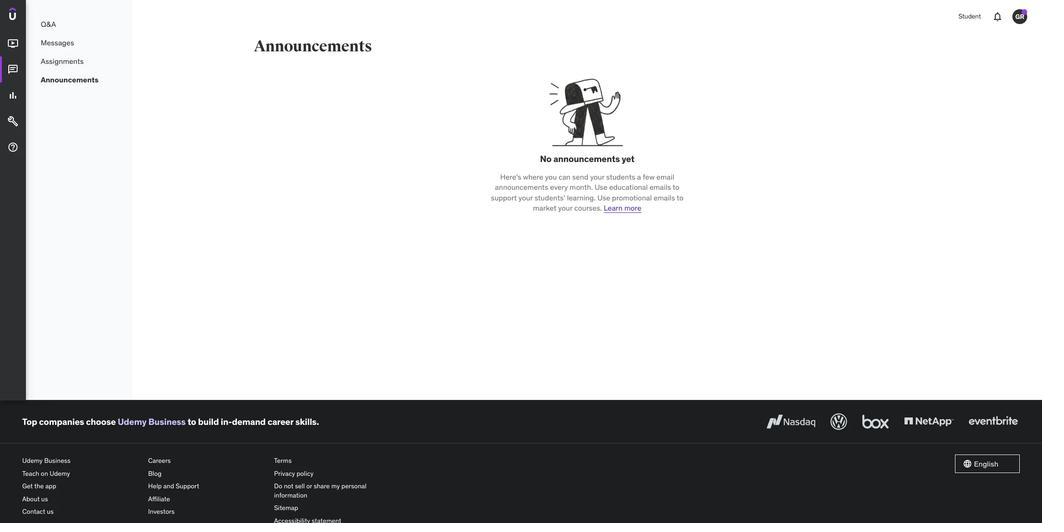 Task type: vqa. For each thing, say whether or not it's contained in the screenshot.
the Business to the top
yes



Task type: locate. For each thing, give the bounding box(es) containing it.
1 horizontal spatial udemy
[[50, 470, 70, 478]]

1 vertical spatial announcements
[[495, 183, 549, 192]]

contact us link
[[22, 506, 141, 519]]

2 vertical spatial udemy
[[50, 470, 70, 478]]

udemy business link up get the app link
[[22, 455, 141, 468]]

top
[[22, 416, 37, 427]]

0 vertical spatial business
[[148, 416, 186, 427]]

a
[[637, 172, 641, 181]]

1 vertical spatial emails
[[654, 193, 676, 202]]

students'
[[535, 193, 566, 202]]

1 vertical spatial business
[[44, 457, 71, 465]]

0 vertical spatial emails
[[650, 183, 672, 192]]

messages
[[41, 38, 74, 47]]

1 vertical spatial medium image
[[7, 142, 19, 153]]

teach
[[22, 470, 39, 478]]

medium image
[[7, 116, 19, 127], [7, 142, 19, 153]]

business up careers
[[148, 416, 186, 427]]

emails
[[650, 183, 672, 192], [654, 193, 676, 202]]

business inside udemy business teach on udemy get the app about us contact us
[[44, 457, 71, 465]]

blog
[[148, 470, 162, 478]]

0 vertical spatial medium image
[[7, 116, 19, 127]]

1 vertical spatial to
[[677, 193, 684, 202]]

0 horizontal spatial announcements
[[41, 75, 99, 84]]

the
[[34, 482, 44, 491]]

and
[[163, 482, 174, 491]]

use right month.
[[595, 183, 608, 192]]

0 vertical spatial your
[[591, 172, 605, 181]]

0 horizontal spatial business
[[44, 457, 71, 465]]

0 horizontal spatial announcements
[[495, 183, 549, 192]]

sitemap link
[[274, 502, 393, 515]]

business up 'on'
[[44, 457, 71, 465]]

nasdaq image
[[765, 412, 818, 432]]

business
[[148, 416, 186, 427], [44, 457, 71, 465]]

messages link
[[26, 33, 132, 52]]

month.
[[570, 183, 593, 192]]

2 horizontal spatial your
[[591, 172, 605, 181]]

career
[[268, 416, 294, 427]]

yet
[[622, 153, 635, 164]]

build
[[198, 416, 219, 427]]

0 horizontal spatial udemy
[[22, 457, 43, 465]]

udemy business link up careers
[[118, 416, 186, 427]]

few
[[643, 172, 655, 181]]

your right support
[[519, 193, 533, 202]]

medium image
[[7, 38, 19, 49], [7, 64, 19, 75], [7, 90, 19, 101]]

udemy business link
[[118, 416, 186, 427], [22, 455, 141, 468]]

announcements
[[554, 153, 620, 164], [495, 183, 549, 192]]

here's
[[501, 172, 522, 181]]

get the app link
[[22, 480, 141, 493]]

1 vertical spatial announcements
[[41, 75, 99, 84]]

your
[[591, 172, 605, 181], [519, 193, 533, 202], [559, 203, 573, 213]]

no announcements yet
[[540, 153, 635, 164]]

2 medium image from the top
[[7, 64, 19, 75]]

announcements down the here's
[[495, 183, 549, 192]]

udemy
[[118, 416, 147, 427], [22, 457, 43, 465], [50, 470, 70, 478]]

choose
[[86, 416, 116, 427]]

learning.
[[567, 193, 596, 202]]

us right contact
[[47, 508, 54, 516]]

companies
[[39, 416, 84, 427]]

to
[[673, 183, 680, 192], [677, 193, 684, 202], [188, 416, 196, 427]]

1 horizontal spatial your
[[559, 203, 573, 213]]

eventbrite image
[[967, 412, 1021, 432]]

announcements
[[254, 37, 372, 56], [41, 75, 99, 84]]

top companies choose udemy business to build in-demand career skills.
[[22, 416, 319, 427]]

announcements inside here's where you can send your students a few email announcements every month. use educational emails to support your students' learning. use promotional emails to market your courses.
[[495, 183, 549, 192]]

terms
[[274, 457, 292, 465]]

notifications image
[[993, 11, 1004, 22]]

in-
[[221, 416, 232, 427]]

personal
[[342, 482, 367, 491]]

affiliate
[[148, 495, 170, 503]]

not
[[284, 482, 294, 491]]

your right send
[[591, 172, 605, 181]]

gr
[[1016, 12, 1025, 21]]

2 horizontal spatial udemy
[[118, 416, 147, 427]]

demand
[[232, 416, 266, 427]]

careers
[[148, 457, 171, 465]]

learn
[[604, 203, 623, 213]]

english
[[975, 459, 999, 469]]

announcements link
[[26, 70, 132, 89]]

udemy right 'on'
[[50, 470, 70, 478]]

1 vertical spatial use
[[598, 193, 611, 202]]

1 medium image from the top
[[7, 116, 19, 127]]

2 vertical spatial medium image
[[7, 90, 19, 101]]

terms privacy policy do not sell or share my personal information sitemap
[[274, 457, 367, 513]]

blog link
[[148, 468, 267, 480]]

use up the learn
[[598, 193, 611, 202]]

1 vertical spatial medium image
[[7, 64, 19, 75]]

students
[[607, 172, 636, 181]]

us right about
[[41, 495, 48, 503]]

student
[[959, 12, 982, 20]]

about us link
[[22, 493, 141, 506]]

udemy up teach
[[22, 457, 43, 465]]

box image
[[861, 412, 892, 432]]

0 vertical spatial announcements
[[254, 37, 372, 56]]

skills.
[[295, 416, 319, 427]]

udemy right choose
[[118, 416, 147, 427]]

share
[[314, 482, 330, 491]]

1 horizontal spatial business
[[148, 416, 186, 427]]

us
[[41, 495, 48, 503], [47, 508, 54, 516]]

learn more
[[604, 203, 642, 213]]

sell
[[295, 482, 305, 491]]

0 vertical spatial medium image
[[7, 38, 19, 49]]

volkswagen image
[[829, 412, 850, 432]]

0 vertical spatial us
[[41, 495, 48, 503]]

use
[[595, 183, 608, 192], [598, 193, 611, 202]]

announcements up send
[[554, 153, 620, 164]]

your down students'
[[559, 203, 573, 213]]

netapp image
[[903, 412, 956, 432]]

0 vertical spatial announcements
[[554, 153, 620, 164]]

2 vertical spatial your
[[559, 203, 573, 213]]

investors link
[[148, 506, 267, 519]]

get
[[22, 482, 33, 491]]

0 horizontal spatial your
[[519, 193, 533, 202]]

q&a
[[41, 19, 56, 29]]



Task type: describe. For each thing, give the bounding box(es) containing it.
udemy business teach on udemy get the app about us contact us
[[22, 457, 71, 516]]

affiliate link
[[148, 493, 267, 506]]

help
[[148, 482, 162, 491]]

privacy
[[274, 470, 295, 478]]

do not sell or share my personal information button
[[274, 480, 393, 502]]

help and support link
[[148, 480, 267, 493]]

2 medium image from the top
[[7, 142, 19, 153]]

1 vertical spatial your
[[519, 193, 533, 202]]

1 vertical spatial us
[[47, 508, 54, 516]]

where
[[523, 172, 544, 181]]

investors
[[148, 508, 175, 516]]

1 medium image from the top
[[7, 38, 19, 49]]

every
[[550, 183, 568, 192]]

support
[[176, 482, 199, 491]]

on
[[41, 470, 48, 478]]

careers blog help and support affiliate investors
[[148, 457, 199, 516]]

information
[[274, 491, 308, 500]]

0 vertical spatial udemy business link
[[118, 416, 186, 427]]

privacy policy link
[[274, 468, 393, 480]]

send
[[573, 172, 589, 181]]

courses.
[[575, 203, 602, 213]]

you have alerts image
[[1022, 9, 1028, 15]]

gr link
[[1009, 6, 1032, 28]]

educational
[[610, 183, 648, 192]]

1 vertical spatial udemy business link
[[22, 455, 141, 468]]

0 vertical spatial udemy
[[118, 416, 147, 427]]

terms link
[[274, 455, 393, 468]]

do
[[274, 482, 282, 491]]

promotional
[[612, 193, 652, 202]]

english button
[[956, 455, 1021, 473]]

small image
[[964, 460, 973, 469]]

careers link
[[148, 455, 267, 468]]

can
[[559, 172, 571, 181]]

you
[[545, 172, 557, 181]]

udemy image
[[9, 7, 51, 23]]

3 medium image from the top
[[7, 90, 19, 101]]

2 vertical spatial to
[[188, 416, 196, 427]]

contact
[[22, 508, 45, 516]]

learn more link
[[604, 203, 642, 213]]

here's where you can send your students a few email announcements every month. use educational emails to support your students' learning. use promotional emails to market your courses.
[[491, 172, 684, 213]]

about
[[22, 495, 40, 503]]

assignments link
[[26, 52, 132, 70]]

my
[[332, 482, 340, 491]]

or
[[307, 482, 312, 491]]

teach on udemy link
[[22, 468, 141, 480]]

q&a link
[[26, 15, 132, 33]]

0 vertical spatial to
[[673, 183, 680, 192]]

1 vertical spatial udemy
[[22, 457, 43, 465]]

policy
[[297, 470, 314, 478]]

support
[[491, 193, 517, 202]]

no
[[540, 153, 552, 164]]

market
[[533, 203, 557, 213]]

1 horizontal spatial announcements
[[554, 153, 620, 164]]

1 horizontal spatial announcements
[[254, 37, 372, 56]]

app
[[45, 482, 56, 491]]

assignments
[[41, 56, 84, 66]]

email
[[657, 172, 675, 181]]

sitemap
[[274, 504, 298, 513]]

more
[[625, 203, 642, 213]]

0 vertical spatial use
[[595, 183, 608, 192]]

student link
[[954, 6, 987, 28]]



